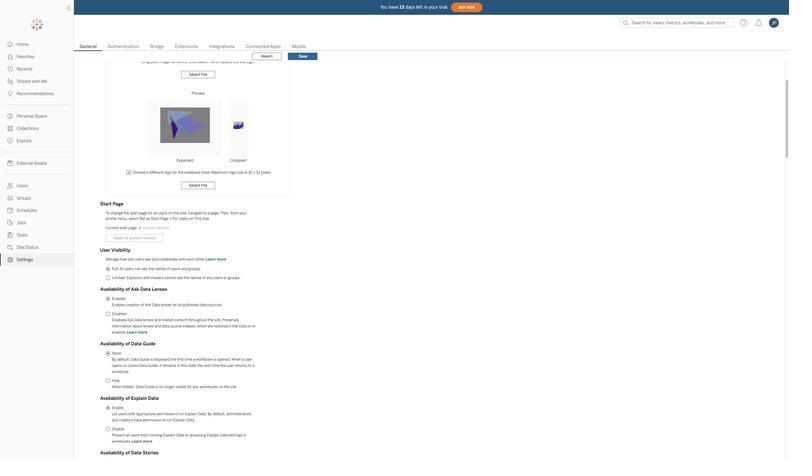 Task type: vqa. For each thing, say whether or not it's contained in the screenshot.
as
yes



Task type: locate. For each thing, give the bounding box(es) containing it.
select file
[[189, 73, 208, 77], [189, 184, 208, 188]]

by text only_f5he34f image left personal
[[7, 114, 13, 119]]

1 horizontal spatial time
[[212, 364, 220, 369]]

by text only_f5he34f image inside the "site status" "link"
[[7, 245, 13, 251]]

0 horizontal spatial groups.
[[189, 267, 201, 272]]

in inside show by default, data guide is displayed the first time a workbook is opened. when a user opens or closes data guide, it remains in this state the next time the user returns to a workbook.
[[177, 364, 180, 369]]

file down the state.
[[201, 184, 208, 188]]

1 horizontal spatial any
[[207, 276, 213, 281]]

logo right "different"
[[164, 171, 172, 175]]

a
[[147, 171, 149, 175], [208, 211, 210, 216], [193, 358, 195, 362], [242, 358, 244, 362], [253, 364, 255, 369]]

1 horizontal spatial names
[[190, 276, 202, 281]]

creation
[[126, 303, 140, 308]]

0 vertical spatial start
[[100, 202, 112, 207]]

on left the this
[[190, 217, 194, 221]]

personal space link
[[0, 110, 74, 123]]

is left re-
[[248, 325, 251, 329]]

workbooks
[[200, 386, 218, 390]]

4 by text only_f5he34f image from the top
[[7, 91, 13, 97]]

2 vertical spatial in
[[243, 434, 247, 438]]

learn inside availability of explain data option group
[[132, 440, 142, 444]]

learn up availability of data stories
[[132, 440, 142, 444]]

enabled enables creation of ask data lenses for all published data sources.
[[112, 297, 223, 308]]

this
[[174, 211, 180, 216], [181, 364, 187, 369]]

1 select file from the top
[[189, 73, 208, 77]]

of inside enabled enables creation of ask data lenses for all published data sources.
[[141, 303, 144, 308]]

0 vertical spatial names
[[155, 267, 166, 272]]

to inside enable let users with appropriate permissions run explain data. by default, administrators and creators have permission to run explain data.
[[163, 419, 166, 423]]

0 horizontal spatial data.
[[187, 419, 196, 423]]

with inside main navigation. press the up and down arrow keys to access links. element
[[32, 79, 40, 84]]

your right drag
[[151, 60, 159, 64]]

your left trial.
[[429, 4, 439, 10]]

indexes,
[[183, 325, 196, 329]]

full: all users can see the names of users and groups.
[[112, 267, 201, 272]]

see for and
[[145, 258, 151, 262]]

learn right the other.
[[206, 258, 216, 262]]

1 vertical spatial your
[[151, 60, 159, 64]]

2 vertical spatial learn
[[132, 440, 142, 444]]

personal
[[17, 114, 34, 119]]

0 vertical spatial on
[[168, 211, 173, 216]]

external assets
[[17, 161, 47, 166]]

users
[[158, 211, 168, 216], [135, 258, 144, 262], [125, 267, 134, 272], [171, 267, 181, 272], [214, 276, 223, 281], [118, 413, 127, 417], [130, 434, 140, 438]]

0 horizontal spatial default,
[[117, 358, 130, 362]]

0 vertical spatial this
[[174, 211, 180, 216]]

by text only_f5he34f image left recommendations
[[7, 91, 13, 97]]

by text only_f5he34f image left external
[[7, 161, 13, 166]]

on up >
[[168, 211, 173, 216]]

names up 'viewers'
[[155, 267, 166, 272]]

for down expanded
[[172, 171, 177, 175]]

1 vertical spatial when
[[112, 386, 122, 390]]

tasks link
[[0, 229, 74, 242]]

data down lenses
[[152, 303, 160, 308]]

all up workbooks.
[[126, 434, 130, 438]]

data
[[200, 303, 208, 308], [162, 325, 170, 329]]

buy now button
[[452, 2, 483, 12]]

time
[[185, 358, 192, 362], [212, 364, 220, 369]]

2 vertical spatial learn more link
[[132, 440, 153, 445]]

to
[[106, 211, 110, 216]]

6 by text only_f5he34f image from the top
[[7, 208, 13, 214]]

1 vertical spatial file
[[201, 73, 208, 77]]

time up the state
[[185, 358, 192, 362]]

guide inside hide when hidden, data guide is no longer visible for any workbooks on the site.
[[145, 386, 155, 390]]

lenses left related
[[143, 319, 154, 323]]

this inside to change the start page for all users on this site, navigate to a page. then, from your profile menu, select set as start page > for users on this site.
[[174, 211, 180, 216]]

by text only_f5he34f image left settings
[[7, 257, 13, 263]]

to
[[216, 60, 219, 64], [203, 211, 207, 216], [124, 236, 128, 241], [248, 364, 252, 369], [163, 419, 166, 423]]

with left me
[[32, 79, 40, 84]]

32 right the x
[[256, 171, 261, 175]]

by text only_f5he34f image left favorites
[[7, 54, 13, 60]]

1 vertical spatial data
[[162, 325, 170, 329]]

manage
[[106, 258, 119, 262]]

if
[[229, 325, 231, 329]]

see up full: all users can see the names of users and groups.
[[145, 258, 151, 262]]

guide up displayed at the bottom left of page
[[143, 342, 156, 347]]

0 horizontal spatial start
[[120, 226, 128, 231]]

have left "13"
[[389, 4, 399, 10]]

appropriate
[[136, 413, 156, 417]]

users inside to change the start page for all users on this site, navigate to a page. then, from your profile menu, select set as start page > for users on this site.
[[158, 211, 168, 216]]

have
[[389, 4, 399, 10], [134, 419, 142, 423]]

by text only_f5he34f image left tasks
[[7, 233, 13, 238]]

4 availability from the top
[[100, 451, 124, 456]]

for right the visible
[[187, 386, 192, 390]]

0 vertical spatial page
[[113, 202, 124, 207]]

for up the as
[[148, 211, 153, 216]]

by text only_f5he34f image for favorites
[[7, 54, 13, 60]]

maximum
[[212, 171, 228, 175]]

0 horizontal spatial from
[[141, 434, 149, 438]]

learn more link down about
[[127, 331, 148, 336]]

have down appropriate
[[134, 419, 142, 423]]

explorers
[[127, 276, 143, 281]]

3 by text only_f5he34f image from the top
[[7, 126, 13, 131]]

1 horizontal spatial 32
[[256, 171, 261, 175]]

site. up restored
[[215, 319, 222, 323]]

all
[[154, 211, 157, 216], [178, 303, 182, 308], [126, 434, 130, 438]]

explain up accessing
[[185, 413, 197, 417]]

file down 'drag your image file here or click select file to replace the site logo.'
[[201, 73, 208, 77]]

users up default)
[[158, 211, 168, 216]]

1 horizontal spatial your
[[240, 211, 247, 216]]

by text only_f5he34f image for external assets
[[7, 161, 13, 166]]

from
[[231, 211, 239, 216], [141, 434, 149, 438]]

0 vertical spatial in
[[425, 4, 428, 10]]

in
[[425, 4, 428, 10], [177, 364, 180, 369], [243, 434, 247, 438]]

1 vertical spatial select file
[[189, 184, 208, 188]]

6 by text only_f5he34f image from the top
[[7, 183, 13, 189]]

0 vertical spatial guide
[[143, 342, 156, 347]]

0 horizontal spatial logo
[[164, 171, 172, 175]]

1 by text only_f5he34f image from the top
[[7, 79, 13, 84]]

see right can
[[142, 267, 148, 272]]

users up workbooks.
[[130, 434, 140, 438]]

start
[[100, 202, 112, 207], [151, 217, 160, 221]]

preview
[[192, 91, 205, 96]]

0 horizontal spatial this
[[174, 211, 180, 216]]

availability up enable
[[100, 396, 124, 402]]

reset to system default
[[114, 236, 156, 241]]

guide up guide,
[[140, 358, 150, 362]]

lenses up related
[[161, 303, 172, 308]]

learn more inside availability of explain data option group
[[132, 440, 152, 444]]

by text only_f5he34f image for personal space
[[7, 114, 13, 119]]

1 by text only_f5he34f image from the top
[[7, 42, 13, 47]]

0 vertical spatial data
[[200, 303, 208, 308]]

enable
[[112, 406, 124, 411]]

by text only_f5he34f image inside schedules link
[[7, 208, 13, 214]]

2 vertical spatial all
[[126, 434, 130, 438]]

all inside enabled enables creation of ask data lenses for all published data sources.
[[178, 303, 182, 308]]

/
[[139, 226, 141, 231]]

1 vertical spatial start
[[120, 226, 128, 231]]

2 availability from the top
[[100, 342, 124, 347]]

and up full: all users can see the names of users and groups.
[[152, 258, 158, 262]]

choose
[[133, 171, 146, 175]]

buy
[[459, 5, 466, 9]]

0 horizontal spatial when
[[112, 386, 122, 390]]

0 vertical spatial select file
[[189, 73, 208, 77]]

0 horizontal spatial by
[[112, 358, 116, 362]]

select file button down 'drag your image file here or click select file to replace the site logo.'
[[182, 71, 215, 78]]

learn more inside availability of ask data lenses option group
[[127, 331, 147, 335]]

1 horizontal spatial in
[[243, 434, 247, 438]]

default, inside enable let users with appropriate permissions run explain data. by default, administrators and creators have permission to run explain data.
[[213, 413, 226, 417]]

creators
[[119, 419, 133, 423]]

collections
[[17, 126, 39, 131]]

select down click
[[189, 73, 200, 77]]

2 vertical spatial with
[[128, 413, 135, 417]]

select
[[198, 60, 208, 64], [189, 73, 200, 77], [189, 184, 200, 188]]

4 by text only_f5he34f image from the top
[[7, 161, 13, 166]]

0 horizontal spatial site
[[128, 258, 134, 262]]

8 by text only_f5he34f image from the top
[[7, 245, 13, 251]]

system
[[129, 236, 142, 241]]

the right replace at the left top of page
[[233, 60, 239, 64]]

of down hidden,
[[126, 396, 130, 402]]

availability of ask data lenses option group
[[106, 296, 257, 336]]

0 vertical spatial by
[[112, 358, 116, 362]]

recommendations link
[[0, 88, 74, 100]]

7 by text only_f5he34f image from the top
[[7, 220, 13, 226]]

by text only_f5he34f image left recents
[[7, 66, 13, 72]]

0 horizontal spatial data
[[162, 325, 170, 329]]

by text only_f5he34f image inside settings link
[[7, 257, 13, 263]]

learn inside availability of ask data lenses option group
[[127, 331, 137, 335]]

1 horizontal spatial with
[[128, 413, 135, 417]]

the up are
[[208, 319, 214, 323]]

by text only_f5he34f image inside collections link
[[7, 126, 13, 131]]

site left the logo.
[[240, 60, 246, 64]]

1 vertical spatial time
[[212, 364, 220, 369]]

permissions
[[157, 413, 178, 417]]

home
[[17, 42, 29, 47]]

learn more down about
[[127, 331, 147, 335]]

main content
[[74, 29, 790, 460]]

0 vertical spatial any
[[207, 276, 213, 281]]

by text only_f5he34f image inside favorites "link"
[[7, 54, 13, 60]]

0 vertical spatial time
[[185, 358, 192, 362]]

explain right running
[[163, 434, 176, 438]]

select down collapsed
[[189, 184, 200, 188]]

select file down choose a different logo for the collapsed state. maximum logo size is 32 x 32 pixels.
[[189, 184, 208, 188]]

3 availability from the top
[[100, 396, 124, 402]]

2 horizontal spatial all
[[178, 303, 182, 308]]

1 horizontal spatial users
[[179, 217, 189, 221]]

site right how
[[128, 258, 134, 262]]

1 availability from the top
[[100, 287, 124, 293]]

1 horizontal spatial run
[[179, 413, 184, 417]]

1 vertical spatial data.
[[187, 419, 196, 423]]

by text only_f5he34f image left jobs on the left of page
[[7, 220, 13, 226]]

1 vertical spatial from
[[141, 434, 149, 438]]

learn for availability of explain data
[[132, 440, 142, 444]]

by inside enable let users with appropriate permissions run explain data. by default, administrators and creators have permission to run explain data.
[[208, 413, 212, 417]]

3 by text only_f5he34f image from the top
[[7, 66, 13, 72]]

limited: explorers and viewers cannot see the names of any users or groups.
[[112, 276, 241, 281]]

data inside enabled enables creation of ask data lenses for all published data sources.
[[200, 303, 208, 308]]

collaborate
[[159, 258, 178, 262]]

1 vertical spatial by
[[208, 413, 212, 417]]

1 horizontal spatial groups.
[[228, 276, 241, 281]]

by text only_f5he34f image left explore
[[7, 138, 13, 144]]

here
[[176, 60, 184, 64]]

data left lenses
[[140, 287, 151, 293]]

user visibility option group
[[106, 266, 257, 282]]

availability for availability of data stories
[[100, 451, 124, 456]]

navigation
[[74, 42, 790, 51]]

select
[[129, 217, 139, 221]]

2 vertical spatial lenses
[[143, 325, 154, 329]]

of
[[167, 267, 170, 272], [203, 276, 206, 281], [126, 287, 130, 293], [141, 303, 144, 308], [126, 342, 130, 347], [126, 396, 130, 402], [126, 451, 130, 456]]

by text only_f5he34f image inside personal space link
[[7, 114, 13, 119]]

1 horizontal spatial data.
[[198, 413, 207, 417]]

any left workbooks
[[193, 386, 199, 390]]

1 vertical spatial learn
[[127, 331, 137, 335]]

learn more
[[127, 331, 147, 335], [132, 440, 152, 444]]

0 vertical spatial select file button
[[182, 71, 215, 78]]

1 32 from the left
[[248, 171, 253, 175]]

1 vertical spatial learn more
[[132, 440, 152, 444]]

users up creators
[[118, 413, 127, 417]]

accessing
[[190, 434, 206, 438]]

0 horizontal spatial on
[[168, 211, 173, 216]]

by text only_f5he34f image for tasks
[[7, 233, 13, 238]]

select file down 'drag your image file here or click select file to replace the site logo.'
[[189, 73, 208, 77]]

main navigation. press the up and down arrow keys to access links. element
[[0, 38, 74, 266]]

default, up the opens
[[117, 358, 130, 362]]

1 horizontal spatial by
[[208, 413, 212, 417]]

2 vertical spatial on
[[219, 386, 223, 390]]

1 horizontal spatial all
[[154, 211, 157, 216]]

when inside show by default, data guide is displayed the first time a workbook is opened. when a user opens or closes data guide, it remains in this state the next time the user returns to a workbook.
[[232, 358, 241, 362]]

more inside availability of ask data lenses option group
[[138, 331, 147, 335]]

default
[[143, 236, 156, 241]]

5 by text only_f5he34f image from the top
[[7, 196, 13, 201]]

1 vertical spatial on
[[190, 217, 194, 221]]

2 vertical spatial file
[[201, 184, 208, 188]]

page left >
[[160, 217, 169, 221]]

learn more link inside availability of ask data lenses option group
[[127, 331, 148, 336]]

the inside hide when hidden, data guide is no longer visible for any workbooks on the site.
[[224, 386, 230, 390]]

availability of explain data
[[100, 396, 159, 402]]

0 horizontal spatial your
[[151, 60, 159, 64]]

0 horizontal spatial have
[[134, 419, 142, 423]]

the inside to change the start page for all users on this site, navigate to a page. then, from your profile menu, select set as start page > for users on this site.
[[124, 211, 129, 216]]

availability
[[100, 287, 124, 293], [100, 342, 124, 347], [100, 396, 124, 402], [100, 451, 124, 456]]

settings link
[[0, 254, 74, 266]]

7 by text only_f5he34f image from the top
[[7, 233, 13, 238]]

by text only_f5he34f image left 'home'
[[7, 42, 13, 47]]

any up sources.
[[207, 276, 213, 281]]

site status link
[[0, 242, 74, 254]]

1 horizontal spatial default,
[[213, 413, 226, 417]]

to inside to change the start page for all users on this site, navigate to a page. then, from your profile menu, select set as start page > for users on this site.
[[203, 211, 207, 216]]

8 by text only_f5he34f image from the top
[[7, 257, 13, 263]]

about
[[133, 325, 142, 329]]

availability up "show"
[[100, 342, 124, 347]]

reset
[[114, 236, 124, 241]]

you
[[381, 4, 388, 10]]

2 by text only_f5he34f image from the top
[[7, 54, 13, 60]]

the
[[233, 60, 239, 64], [178, 171, 184, 175], [124, 211, 129, 216], [148, 267, 154, 272], [184, 276, 189, 281], [208, 319, 214, 323], [171, 358, 176, 362], [198, 364, 203, 369], [221, 364, 226, 369], [224, 386, 230, 390]]

by text only_f5he34f image inside users link
[[7, 183, 13, 189]]

guide inside show by default, data guide is displayed the first time a workbook is opened. when a user opens or closes data guide, it remains in this state the next time the user returns to a workbook.
[[140, 358, 150, 362]]

the inside disables ask data lenses and related content throughout the site. preserves information about lenses and data source indexes, which are restored if ask data is re- enabled.
[[208, 319, 214, 323]]

0 vertical spatial start
[[130, 211, 138, 216]]

main content containing general
[[74, 29, 790, 460]]

by text only_f5he34f image inside jobs 'link'
[[7, 220, 13, 226]]

0 vertical spatial all
[[154, 211, 157, 216]]

explain
[[131, 396, 147, 402], [185, 413, 197, 417], [173, 419, 186, 423], [163, 434, 176, 438], [207, 434, 219, 438]]

on right workbooks
[[219, 386, 223, 390]]

lenses
[[161, 303, 172, 308], [143, 319, 154, 323], [143, 325, 154, 329]]

data left sources.
[[200, 303, 208, 308]]

for inside enabled enables creation of ask data lenses for all published data sources.
[[172, 303, 177, 308]]

0 vertical spatial site.
[[215, 319, 222, 323]]

by text only_f5he34f image left schedules
[[7, 208, 13, 214]]

current
[[106, 226, 119, 231]]

learn more link inside availability of explain data option group
[[132, 440, 153, 445]]

all right the page
[[154, 211, 157, 216]]

default, left administrators
[[213, 413, 226, 417]]

explain down "permissions" at the bottom of page
[[173, 419, 186, 423]]

let
[[112, 413, 117, 417]]

by text only_f5he34f image for site status
[[7, 245, 13, 251]]

0 horizontal spatial time
[[185, 358, 192, 362]]

explore link
[[0, 135, 74, 147]]

2 by text only_f5he34f image from the top
[[7, 114, 13, 119]]

learn more link for availability of ask data lenses
[[127, 331, 148, 336]]

0 horizontal spatial users
[[17, 184, 28, 189]]

by text only_f5he34f image inside home link
[[7, 42, 13, 47]]

disabled
[[112, 312, 127, 317]]

source
[[171, 325, 182, 329]]

or
[[185, 60, 188, 64], [224, 276, 227, 281], [123, 364, 127, 369], [185, 434, 189, 438]]

page up change
[[113, 202, 124, 207]]

by text only_f5he34f image for collections
[[7, 126, 13, 131]]

more right the other.
[[217, 258, 227, 262]]

select right click
[[198, 60, 208, 64]]

1 vertical spatial in
[[177, 364, 180, 369]]

time right next at the bottom of the page
[[212, 364, 220, 369]]

2 select file button from the top
[[182, 182, 215, 190]]

more for availability of explain data
[[143, 440, 152, 444]]

when up returns
[[232, 358, 241, 362]]

names
[[155, 267, 166, 272], [190, 276, 202, 281]]

availability for availability of data guide
[[100, 342, 124, 347]]

availability up the enabled
[[100, 287, 124, 293]]

for inside to change the start page for all users on this site, navigate to a page. then, from your profile menu, select set as start page > for users on this site.
[[148, 211, 153, 216]]

current start page: / (system default)
[[106, 226, 170, 231]]

more inside availability of explain data option group
[[143, 440, 152, 444]]

0 vertical spatial lenses
[[161, 303, 172, 308]]

by text only_f5he34f image
[[7, 42, 13, 47], [7, 54, 13, 60], [7, 66, 13, 72], [7, 91, 13, 97], [7, 138, 13, 144], [7, 183, 13, 189], [7, 220, 13, 226], [7, 257, 13, 263]]

by text only_f5he34f image
[[7, 79, 13, 84], [7, 114, 13, 119], [7, 126, 13, 131], [7, 161, 13, 166], [7, 196, 13, 201], [7, 208, 13, 214], [7, 233, 13, 238], [7, 245, 13, 251]]

1 horizontal spatial page
[[160, 217, 169, 221]]

2 horizontal spatial on
[[219, 386, 223, 390]]

learn down about
[[127, 331, 137, 335]]

to right 'reset'
[[124, 236, 128, 241]]

for left published
[[172, 303, 177, 308]]

guide for displayed
[[140, 358, 150, 362]]

or inside show by default, data guide is displayed the first time a workbook is opened. when a user opens or closes data guide, it remains in this state the next time the user returns to a workbook.
[[123, 364, 127, 369]]

1 vertical spatial see
[[142, 267, 148, 272]]

by text only_f5he34f image inside "recents" link
[[7, 66, 13, 72]]

data left accessing
[[176, 434, 184, 438]]

by text only_f5he34f image inside the groups link
[[7, 196, 13, 201]]

0 vertical spatial default,
[[117, 358, 130, 362]]

in right left
[[425, 4, 428, 10]]

0 horizontal spatial run
[[167, 419, 173, 423]]

the right workbooks
[[224, 386, 230, 390]]

by text only_f5he34f image inside shared with me link
[[7, 79, 13, 84]]

start right the as
[[151, 217, 160, 221]]

file left replace at the left top of page
[[209, 60, 215, 64]]

0 horizontal spatial any
[[193, 386, 199, 390]]

5 by text only_f5he34f image from the top
[[7, 138, 13, 144]]

on inside hide when hidden, data guide is no longer visible for any workbooks on the site.
[[219, 386, 223, 390]]

start up select
[[130, 211, 138, 216]]

select for 1st select file button from the top of the main content containing general
[[189, 73, 200, 77]]

1 vertical spatial this
[[181, 364, 187, 369]]

1 vertical spatial users
[[179, 217, 189, 221]]

disables
[[112, 319, 126, 323]]

users
[[17, 184, 28, 189], [179, 217, 189, 221]]

to up 'site.'
[[203, 211, 207, 216]]

enable let users with appropriate permissions run explain data. by default, administrators and creators have permission to run explain data.
[[112, 406, 252, 423]]

by text only_f5he34f image inside tasks link
[[7, 233, 13, 238]]

start down "menu,"
[[120, 226, 128, 231]]

0 horizontal spatial 32
[[248, 171, 253, 175]]

by text only_f5he34f image inside external assets link
[[7, 161, 13, 166]]

see
[[145, 258, 151, 262], [142, 267, 148, 272], [177, 276, 183, 281]]

then,
[[220, 211, 230, 216]]

by text only_f5he34f image inside recommendations link
[[7, 91, 13, 97]]

1 vertical spatial default,
[[213, 413, 226, 417]]

by text only_f5he34f image for settings
[[7, 257, 13, 263]]

this up for
[[174, 211, 180, 216]]

32 left the x
[[248, 171, 253, 175]]

or inside prevent all users from running explain data or accessing explain data settings in workbooks.
[[185, 434, 189, 438]]

2 vertical spatial select
[[189, 184, 200, 188]]

1 horizontal spatial when
[[232, 358, 241, 362]]

by text only_f5he34f image for recents
[[7, 66, 13, 72]]

0 vertical spatial file
[[209, 60, 215, 64]]

0 horizontal spatial in
[[177, 364, 180, 369]]

file
[[171, 60, 176, 64]]

by text only_f5he34f image inside explore link
[[7, 138, 13, 144]]

expanded
[[177, 159, 194, 163]]

personal space
[[17, 114, 47, 119]]

default, inside show by default, data guide is displayed the first time a workbook is opened. when a user opens or closes data guide, it remains in this state the next time the user returns to a workbook.
[[117, 358, 130, 362]]

learn more link
[[206, 257, 227, 262], [127, 331, 148, 336], [132, 440, 153, 445]]

1 vertical spatial more
[[138, 331, 147, 335]]

1 vertical spatial page
[[160, 217, 169, 221]]

with
[[32, 79, 40, 84], [179, 258, 186, 262], [128, 413, 135, 417]]

0 vertical spatial site
[[240, 60, 246, 64]]

re-
[[252, 325, 256, 329]]



Task type: describe. For each thing, give the bounding box(es) containing it.
and left source
[[155, 325, 161, 329]]

2 logo from the left
[[229, 171, 236, 175]]

disable
[[112, 428, 125, 432]]

this inside show by default, data guide is displayed the first time a workbook is opened. when a user opens or closes data guide, it remains in this state the next time the user returns to a workbook.
[[181, 364, 187, 369]]

are
[[208, 325, 213, 329]]

pixels.
[[261, 171, 272, 175]]

viewers
[[151, 276, 164, 281]]

site,
[[181, 211, 188, 216]]

this
[[195, 217, 202, 221]]

is up guide,
[[150, 358, 153, 362]]

can
[[135, 267, 141, 272]]

size
[[237, 171, 244, 175]]

and left 'viewers'
[[143, 276, 150, 281]]

authentication
[[108, 44, 139, 49]]

drag
[[142, 60, 150, 64]]

all inside to change the start page for all users on this site, navigate to a page. then, from your profile menu, select set as start page > for users on this site.
[[154, 211, 157, 216]]

for inside hide when hidden, data guide is no longer visible for any workbooks on the site.
[[187, 386, 192, 390]]

explain right accessing
[[207, 434, 219, 438]]

when inside hide when hidden, data guide is no longer visible for any workbooks on the site.
[[112, 386, 122, 390]]

enabled
[[112, 297, 126, 302]]

external assets link
[[0, 157, 74, 170]]

menu,
[[117, 217, 128, 221]]

the down opened. at the left bottom of the page
[[221, 364, 226, 369]]

running
[[150, 434, 163, 438]]

state
[[188, 364, 197, 369]]

0 vertical spatial learn
[[206, 258, 216, 262]]

to left replace at the left top of page
[[216, 60, 219, 64]]

guide,
[[148, 364, 159, 369]]

start page
[[100, 202, 124, 207]]

your inside to change the start page for all users on this site, navigate to a page. then, from your profile menu, select set as start page > for users on this site.
[[240, 211, 247, 216]]

start inside to change the start page for all users on this site, navigate to a page. then, from your profile menu, select set as start page > for users on this site.
[[130, 211, 138, 216]]

drag your image file here or click select file to replace the site logo.
[[142, 60, 255, 64]]

user visibility
[[100, 248, 130, 253]]

availability for availability of explain data
[[100, 396, 124, 402]]

or inside 'user visibility' option group
[[224, 276, 227, 281]]

a up the state
[[193, 358, 195, 362]]

status
[[25, 245, 38, 251]]

restored
[[214, 325, 228, 329]]

explain down hidden,
[[131, 396, 147, 402]]

tasks
[[17, 233, 28, 238]]

0 vertical spatial learn more link
[[206, 257, 227, 262]]

1 horizontal spatial on
[[190, 217, 194, 221]]

profile
[[106, 217, 117, 221]]

0 vertical spatial more
[[217, 258, 227, 262]]

guide for no
[[145, 386, 155, 390]]

and inside enable let users with appropriate permissions run explain data. by default, administrators and creators have permission to run explain data.
[[112, 419, 118, 423]]

default)
[[157, 226, 170, 231]]

ask inside enabled enables creation of ask data lenses for all published data sources.
[[145, 303, 151, 308]]

1 horizontal spatial user
[[245, 358, 253, 362]]

visible
[[176, 386, 186, 390]]

users inside to change the start page for all users on this site, navigate to a page. then, from your profile menu, select set as start page > for users on this site.
[[179, 217, 189, 221]]

the left collapsed
[[178, 171, 184, 175]]

have inside enable let users with appropriate permissions run explain data. by default, administrators and creators have permission to run explain data.
[[134, 419, 142, 423]]

to inside show by default, data guide is displayed the first time a workbook is opened. when a user opens or closes data guide, it remains in this state the next time the user returns to a workbook.
[[248, 364, 252, 369]]

2 select file from the top
[[189, 184, 208, 188]]

users inside enable let users with appropriate permissions run explain data. by default, administrators and creators have permission to run explain data.
[[118, 413, 127, 417]]

the right 'cannot'
[[184, 276, 189, 281]]

content
[[174, 319, 188, 323]]

by text only_f5he34f image for explore
[[7, 138, 13, 144]]

1 vertical spatial lenses
[[143, 319, 154, 323]]

of up 'cannot'
[[167, 267, 170, 272]]

all inside prevent all users from running explain data or accessing explain data settings in workbooks.
[[126, 434, 130, 438]]

jobs link
[[0, 217, 74, 229]]

0 vertical spatial have
[[389, 4, 399, 10]]

how
[[120, 258, 127, 262]]

0 horizontal spatial names
[[155, 267, 166, 272]]

ask down explorers
[[131, 287, 139, 293]]

data left re-
[[239, 325, 247, 329]]

longer
[[164, 386, 175, 390]]

by text only_f5he34f image for schedules
[[7, 208, 13, 214]]

data up closes
[[131, 358, 139, 362]]

sub-spaces tab list
[[74, 43, 790, 51]]

workbook.
[[112, 370, 130, 375]]

the left first
[[171, 358, 176, 362]]

learn more for ask
[[127, 331, 147, 335]]

users inside main navigation. press the up and down arrow keys to access links. element
[[17, 184, 28, 189]]

learn more for explain
[[132, 440, 152, 444]]

throughout
[[188, 319, 207, 323]]

data inside hide when hidden, data guide is no longer visible for any workbooks on the site.
[[136, 386, 144, 390]]

from inside to change the start page for all users on this site, navigate to a page. then, from your profile menu, select set as start page > for users on this site.
[[231, 211, 239, 216]]

shared
[[17, 79, 31, 84]]

by text only_f5he34f image for jobs
[[7, 220, 13, 226]]

opened.
[[217, 358, 231, 362]]

users up can
[[135, 258, 144, 262]]

by text only_f5he34f image for users
[[7, 183, 13, 189]]

prevent all users from running explain data or accessing explain data settings in workbooks.
[[112, 434, 247, 444]]

Search for views, metrics, workbooks, and more text field
[[621, 18, 735, 28]]

lenses
[[152, 287, 167, 293]]

ask up about
[[127, 319, 133, 323]]

2 vertical spatial see
[[177, 276, 183, 281]]

learn for availability of ask data lenses
[[127, 331, 137, 335]]

each
[[187, 258, 195, 262]]

of down workbooks.
[[126, 451, 130, 456]]

by inside show by default, data guide is displayed the first time a workbook is opened. when a user opens or closes data guide, it remains in this state the next time the user returns to a workbook.
[[112, 358, 116, 362]]

by text only_f5he34f image for shared with me
[[7, 79, 13, 84]]

data inside disables ask data lenses and related content throughout the site. preserves information about lenses and data source indexes, which are restored if ask data is re- enabled.
[[162, 325, 170, 329]]

by text only_f5he34f image for recommendations
[[7, 91, 13, 97]]

of down the other.
[[203, 276, 206, 281]]

data inside enabled enables creation of ask data lenses for all published data sources.
[[152, 303, 160, 308]]

administrators
[[227, 413, 252, 417]]

favorites
[[17, 54, 34, 60]]

integrations
[[209, 44, 235, 49]]

external
[[17, 161, 33, 166]]

left
[[417, 4, 423, 10]]

enables
[[112, 303, 125, 308]]

learn more link for availability of explain data
[[132, 440, 153, 445]]

site
[[17, 245, 24, 251]]

replace
[[220, 60, 233, 64]]

settings
[[229, 434, 243, 438]]

image
[[159, 60, 170, 64]]

set
[[140, 217, 145, 221]]

data down about
[[131, 342, 142, 347]]

assets
[[34, 161, 47, 166]]

full:
[[112, 267, 119, 272]]

1 vertical spatial user
[[227, 364, 234, 369]]

no
[[159, 386, 163, 390]]

is inside hide when hidden, data guide is no longer visible for any workbooks on the site.
[[156, 386, 158, 390]]

by text only_f5he34f image for groups
[[7, 196, 13, 201]]

1 select file button from the top
[[182, 71, 215, 78]]

by text only_f5he34f image for home
[[7, 42, 13, 47]]

with inside enable let users with appropriate permissions run explain data. by default, administrators and creators have permission to run explain data.
[[128, 413, 135, 417]]

availability of data guide
[[100, 342, 156, 347]]

published
[[183, 303, 199, 308]]

collapsed
[[230, 159, 247, 163]]

of down 'enabled.'
[[126, 342, 130, 347]]

select for second select file button
[[189, 184, 200, 188]]

page inside to change the start page for all users on this site, navigate to a page. then, from your profile menu, select set as start page > for users on this site.
[[160, 217, 169, 221]]

a right returns
[[253, 364, 255, 369]]

collapsed
[[184, 171, 201, 175]]

and down each
[[181, 267, 188, 272]]

permission
[[143, 419, 162, 423]]

a inside to change the start page for all users on this site, navigate to a page. then, from your profile menu, select set as start page > for users on this site.
[[208, 211, 210, 216]]

data up about
[[134, 319, 142, 323]]

user
[[100, 248, 110, 253]]

availability for availability of ask data lenses
[[100, 287, 124, 293]]

data left stories
[[131, 451, 142, 456]]

availability of data stories
[[100, 451, 159, 456]]

in inside prevent all users from running explain data or accessing explain data settings in workbooks.
[[243, 434, 247, 438]]

reset to system default button
[[106, 235, 164, 242]]

0 horizontal spatial page
[[113, 202, 124, 207]]

space
[[35, 114, 47, 119]]

is left opened. at the left bottom of the page
[[214, 358, 216, 362]]

logo.
[[247, 60, 255, 64]]

navigation containing general
[[74, 42, 790, 51]]

explore
[[17, 139, 31, 144]]

home link
[[0, 38, 74, 51]]

navigation panel element
[[0, 19, 74, 266]]

0 vertical spatial run
[[179, 413, 184, 417]]

0 vertical spatial select
[[198, 60, 208, 64]]

1 vertical spatial site
[[128, 258, 134, 262]]

the left next at the bottom of the page
[[198, 364, 203, 369]]

a up returns
[[242, 358, 244, 362]]

site status
[[17, 245, 38, 251]]

1 vertical spatial run
[[167, 419, 173, 423]]

start inside to change the start page for all users on this site, navigate to a page. then, from your profile menu, select set as start page > for users on this site.
[[151, 217, 160, 221]]

data left settings
[[220, 434, 228, 438]]

0 horizontal spatial start
[[100, 202, 112, 207]]

0 vertical spatial groups.
[[189, 267, 201, 272]]

2 32 from the left
[[256, 171, 261, 175]]

me
[[41, 79, 47, 84]]

and left related
[[155, 319, 161, 323]]

availability of explain data option group
[[106, 406, 257, 445]]

state.
[[201, 171, 211, 175]]

schedules link
[[0, 205, 74, 217]]

of up the enabled
[[126, 287, 130, 293]]

buy now
[[459, 5, 476, 9]]

users right all
[[125, 267, 134, 272]]

users up sources.
[[214, 276, 223, 281]]

displayed
[[154, 358, 170, 362]]

a right choose
[[147, 171, 149, 175]]

0 vertical spatial data.
[[198, 413, 207, 417]]

lenses inside enabled enables creation of ask data lenses for all published data sources.
[[161, 303, 172, 308]]

connected
[[246, 44, 269, 49]]

hide when hidden, data guide is no longer visible for any workbooks on the site.
[[112, 379, 238, 390]]

site. inside disables ask data lenses and related content throughout the site. preserves information about lenses and data source indexes, which are restored if ask data is re- enabled.
[[215, 319, 222, 323]]

opens
[[112, 364, 122, 369]]

from inside prevent all users from running explain data or accessing explain data settings in workbooks.
[[141, 434, 149, 438]]

page:
[[129, 226, 138, 231]]

see for the
[[142, 267, 148, 272]]

groups link
[[0, 192, 74, 205]]

data up appropriate
[[148, 396, 159, 402]]

/ link
[[139, 226, 142, 231]]

now
[[467, 5, 476, 9]]

is inside disables ask data lenses and related content throughout the site. preserves information about lenses and data source indexes, which are restored if ask data is re- enabled.
[[248, 325, 251, 329]]

is right size
[[245, 171, 247, 175]]

navigate
[[188, 211, 203, 216]]

the up 'viewers'
[[148, 267, 154, 272]]

2 horizontal spatial in
[[425, 4, 428, 10]]

different
[[149, 171, 164, 175]]

days
[[406, 4, 415, 10]]

data right closes
[[139, 364, 147, 369]]

ask right if
[[232, 325, 238, 329]]

users link
[[0, 180, 74, 192]]

more for availability of ask data lenses
[[138, 331, 147, 335]]

any inside 'user visibility' option group
[[207, 276, 213, 281]]

availability of data guide option group
[[106, 351, 257, 391]]

users inside prevent all users from running explain data or accessing explain data settings in workbooks.
[[130, 434, 140, 438]]

2 horizontal spatial your
[[429, 4, 439, 10]]

revert button
[[252, 53, 282, 60]]

sources.
[[209, 303, 223, 308]]

page.
[[211, 211, 220, 216]]

to inside button
[[124, 236, 128, 241]]

prevent
[[112, 434, 125, 438]]

2 horizontal spatial with
[[179, 258, 186, 262]]

any inside hide when hidden, data guide is no longer visible for any workbooks on the site.
[[193, 386, 199, 390]]

users up limited: explorers and viewers cannot see the names of any users or groups.
[[171, 267, 181, 272]]

1 logo from the left
[[164, 171, 172, 175]]

shared with me link
[[0, 75, 74, 88]]

>
[[170, 217, 172, 221]]

site. inside hide when hidden, data guide is no longer visible for any workbooks on the site.
[[231, 386, 238, 390]]



